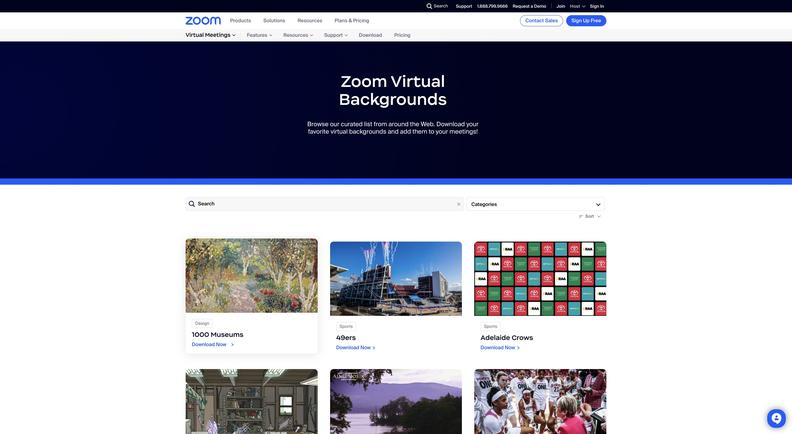 Task type: describe. For each thing, give the bounding box(es) containing it.
plans & pricing link
[[335, 17, 370, 24]]

download down plans & pricing link
[[359, 32, 382, 39]]

download inside 49ers download now
[[336, 345, 360, 351]]

sort button
[[578, 211, 604, 222]]

1000 museums download now
[[192, 331, 244, 348]]

download inside browse our curated list from around the web. download your favorite virtual backgrounds and add them to your meetings!
[[437, 120, 465, 128]]

host
[[571, 3, 581, 9]]

add
[[400, 128, 411, 136]]

1.888.799.9666
[[478, 3, 508, 9]]

meetings!
[[450, 128, 478, 136]]

sort
[[586, 214, 595, 219]]

ainu mosir image
[[330, 370, 462, 434]]

a
[[531, 3, 534, 9]]

resources button for virtual meetings
[[277, 31, 318, 40]]

solutions
[[264, 17, 285, 24]]

contact sales link
[[521, 15, 564, 26]]

sign for sign in
[[591, 3, 600, 9]]

join
[[557, 3, 566, 9]]

up
[[584, 17, 590, 24]]

meetings
[[205, 32, 231, 39]]

zoom virtual backgrounds
[[339, 71, 447, 109]]

solutions button
[[264, 17, 285, 24]]

virtual
[[331, 128, 348, 136]]

features
[[247, 32, 268, 39]]

alabama athletics image
[[475, 370, 607, 434]]

backgrounds
[[349, 128, 387, 136]]

from
[[374, 120, 387, 128]]

now inside 49ers download now
[[361, 345, 371, 351]]

support link
[[456, 3, 473, 9]]

design
[[195, 321, 209, 326]]

host button
[[571, 3, 586, 9]]

Search text field
[[186, 197, 464, 211]]

zoom logo image
[[186, 17, 221, 25]]

adelaide crows download now
[[481, 334, 534, 351]]

contact
[[526, 17, 544, 24]]

0 vertical spatial search
[[434, 3, 448, 9]]

the
[[410, 120, 420, 128]]

now for museums
[[216, 342, 226, 348]]

support for support dropdown button
[[325, 32, 343, 39]]

free
[[591, 17, 602, 24]]

web.
[[421, 120, 435, 128]]

categories
[[472, 201, 497, 208]]

virtual inside zoom virtual backgrounds
[[391, 71, 445, 91]]

plans
[[335, 17, 348, 24]]

virtual meetings
[[186, 32, 231, 39]]

1.888.799.9666 link
[[478, 3, 508, 9]]

sports for 49ers
[[340, 324, 353, 330]]

49ers
[[336, 334, 356, 342]]

49ers download now
[[336, 334, 371, 351]]

sports for adelaide
[[484, 324, 498, 330]]

pricing link
[[388, 30, 417, 40]]

49ers image
[[330, 242, 462, 316]]



Task type: vqa. For each thing, say whether or not it's contained in the screenshot.
'Ainu Mosir' image
yes



Task type: locate. For each thing, give the bounding box(es) containing it.
resources button down solutions popup button
[[277, 31, 318, 40]]

curated
[[341, 120, 363, 128]]

sign up free
[[572, 17, 602, 24]]

download down '1000'
[[192, 342, 215, 348]]

resources button up support dropdown button
[[298, 17, 323, 24]]

now inside adelaide crows download now
[[505, 345, 516, 351]]

sports
[[484, 324, 498, 330], [340, 324, 353, 330]]

sales
[[546, 17, 558, 24]]

support down plans
[[325, 32, 343, 39]]

resources button
[[298, 17, 323, 24], [277, 31, 318, 40]]

support button
[[318, 31, 353, 40]]

backgrounds
[[339, 89, 447, 109]]

browse our curated list from around the web. download your favorite virtual backgrounds and add them to your meetings!
[[308, 120, 479, 136]]

adelaide crows image
[[475, 242, 607, 316]]

virtual
[[186, 32, 204, 39], [391, 71, 445, 91]]

1 horizontal spatial sports
[[484, 324, 498, 330]]

1 vertical spatial pricing
[[395, 32, 411, 39]]

virtual meetings button
[[186, 31, 241, 40]]

demo
[[535, 3, 547, 9]]

1 horizontal spatial virtual
[[391, 71, 445, 91]]

resources for virtual meetings
[[284, 32, 308, 39]]

request
[[513, 3, 530, 9]]

request a demo link
[[513, 3, 547, 9]]

museums
[[211, 331, 244, 339]]

sign in
[[591, 3, 604, 9]]

0 vertical spatial resources button
[[298, 17, 323, 24]]

1 horizontal spatial sign
[[591, 3, 600, 9]]

pricing inside "link"
[[395, 32, 411, 39]]

0 vertical spatial resources
[[298, 17, 323, 24]]

0 horizontal spatial sports
[[340, 324, 353, 330]]

resources button for products
[[298, 17, 323, 24]]

zoom virtual backgrounds main content
[[0, 41, 793, 434]]

resources down solutions popup button
[[284, 32, 308, 39]]

support inside dropdown button
[[325, 32, 343, 39]]

1 vertical spatial virtual
[[391, 71, 445, 91]]

1 sports from the left
[[484, 324, 498, 330]]

download inside 1000 museums download now
[[192, 342, 215, 348]]

0 vertical spatial pricing
[[353, 17, 370, 24]]

1000
[[192, 331, 209, 339]]

pricing
[[353, 17, 370, 24], [395, 32, 411, 39]]

0 vertical spatial sign
[[591, 3, 600, 9]]

categories button
[[467, 197, 605, 211]]

now
[[216, 342, 226, 348], [505, 345, 516, 351], [361, 345, 371, 351]]

products button
[[230, 17, 251, 24]]

0 horizontal spatial your
[[436, 128, 448, 136]]

1 horizontal spatial support
[[456, 3, 473, 9]]

to
[[429, 128, 435, 136]]

download down 49ers on the bottom left of the page
[[336, 345, 360, 351]]

1 horizontal spatial now
[[361, 345, 371, 351]]

&
[[349, 17, 352, 24]]

and
[[388, 128, 399, 136]]

sports up adelaide
[[484, 324, 498, 330]]

download inside adelaide crows download now
[[481, 345, 504, 351]]

sign for sign up free
[[572, 17, 582, 24]]

1 vertical spatial resources button
[[277, 31, 318, 40]]

sign in link
[[591, 3, 604, 9]]

in
[[601, 3, 604, 9]]

search image
[[427, 3, 433, 9], [427, 3, 433, 9]]

request a demo
[[513, 3, 547, 9]]

clear search image
[[456, 201, 462, 208]]

support left 1.888.799.9666
[[456, 3, 473, 9]]

support
[[456, 3, 473, 9], [325, 32, 343, 39]]

now for crows
[[505, 345, 516, 351]]

virtual inside virtual meetings popup button
[[186, 32, 204, 39]]

0 horizontal spatial virtual
[[186, 32, 204, 39]]

search inside zoom virtual backgrounds "main content"
[[198, 201, 215, 207]]

download down adelaide
[[481, 345, 504, 351]]

features button
[[241, 31, 277, 40]]

1 vertical spatial sign
[[572, 17, 582, 24]]

sign left the up on the top right of the page
[[572, 17, 582, 24]]

0 horizontal spatial search
[[198, 201, 215, 207]]

crows
[[512, 334, 534, 342]]

download
[[359, 32, 382, 39], [437, 120, 465, 128], [192, 342, 215, 348], [481, 345, 504, 351], [336, 345, 360, 351]]

contact sales
[[526, 17, 558, 24]]

list
[[364, 120, 373, 128]]

resources up support dropdown button
[[298, 17, 323, 24]]

join link
[[557, 3, 566, 9]]

your
[[467, 120, 479, 128], [436, 128, 448, 136]]

0 horizontal spatial support
[[325, 32, 343, 39]]

products
[[230, 17, 251, 24]]

0 vertical spatial support
[[456, 3, 473, 9]]

1 vertical spatial resources
[[284, 32, 308, 39]]

0 vertical spatial virtual
[[186, 32, 204, 39]]

sign
[[591, 3, 600, 9], [572, 17, 582, 24]]

support for support link on the top right of the page
[[456, 3, 473, 9]]

favorite
[[308, 128, 329, 136]]

1 vertical spatial search
[[198, 201, 215, 207]]

sports up 49ers on the bottom left of the page
[[340, 324, 353, 330]]

resources for products
[[298, 17, 323, 24]]

1 horizontal spatial search
[[434, 3, 448, 9]]

adult swim image
[[186, 370, 318, 434]]

download right to
[[437, 120, 465, 128]]

1 vertical spatial support
[[325, 32, 343, 39]]

0 horizontal spatial now
[[216, 342, 226, 348]]

2 sports from the left
[[340, 324, 353, 330]]

browse
[[308, 120, 329, 128]]

search
[[434, 3, 448, 9], [198, 201, 215, 207]]

our
[[330, 120, 340, 128]]

around
[[389, 120, 409, 128]]

sign left in
[[591, 3, 600, 9]]

2 horizontal spatial now
[[505, 345, 516, 351]]

resources inside popup button
[[284, 32, 308, 39]]

zoom
[[341, 71, 388, 91]]

0 horizontal spatial pricing
[[353, 17, 370, 24]]

None search field
[[404, 1, 429, 11]]

woodland park image
[[186, 239, 318, 313]]

plans & pricing
[[335, 17, 370, 24]]

1 horizontal spatial your
[[467, 120, 479, 128]]

0 horizontal spatial sign
[[572, 17, 582, 24]]

now inside 1000 museums download now
[[216, 342, 226, 348]]

adelaide
[[481, 334, 511, 342]]

them
[[413, 128, 428, 136]]

download link
[[353, 30, 388, 40]]

1 horizontal spatial pricing
[[395, 32, 411, 39]]

resources
[[298, 17, 323, 24], [284, 32, 308, 39]]

sign up free link
[[567, 15, 607, 26]]



